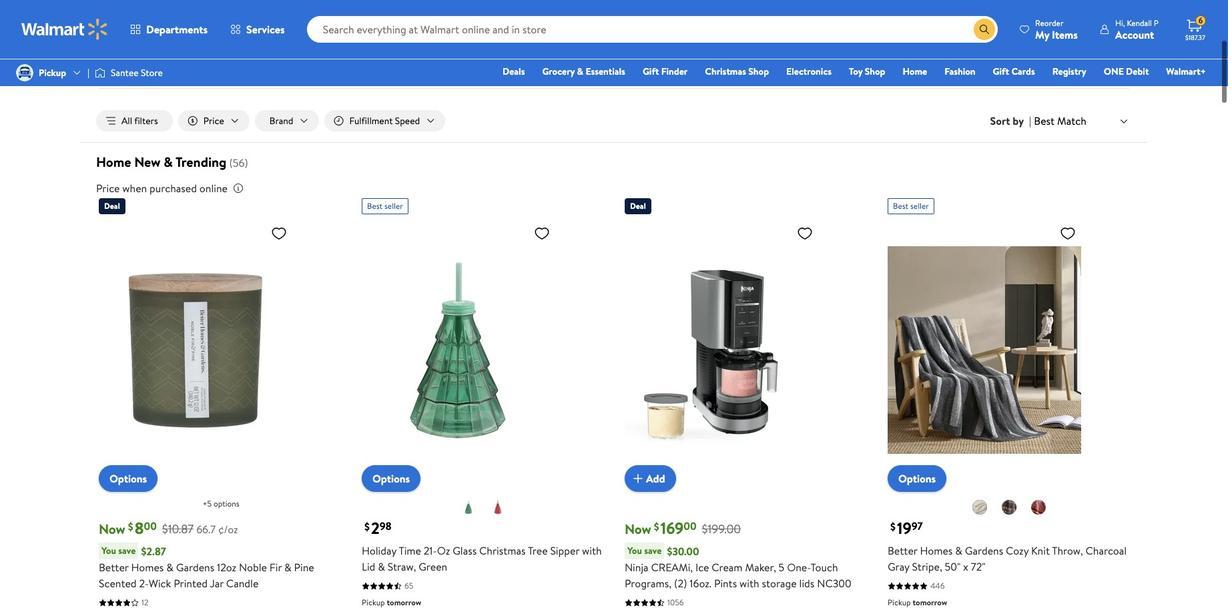 Task type: locate. For each thing, give the bounding box(es) containing it.
you save $2.87 better homes & gardens 12oz noble fir & pine scented 2-wick printed jar candle
[[99, 544, 314, 591]]

gift inside gift cards link
[[993, 65, 1009, 78]]

0 horizontal spatial trending
[[136, 63, 171, 77]]

1 horizontal spatial seller
[[911, 200, 929, 212]]

2 seller from the left
[[911, 200, 929, 212]]

new inside walmart: new & trending
[[160, 54, 178, 67]]

touch
[[811, 560, 838, 575]]

account
[[1115, 27, 1154, 42]]

christmas inside christmas throw pillows
[[770, 54, 811, 67]]

deals
[[503, 65, 525, 78]]

fulfillment speed button
[[324, 110, 445, 132]]

best match button
[[1032, 112, 1132, 130]]

holiday down holiday home trend image
[[362, 54, 392, 67]]

& inside walmart: new & trending
[[128, 63, 134, 77]]

toy shop link
[[843, 64, 892, 79]]

1 you from the left
[[101, 544, 116, 557]]

maker,
[[745, 560, 776, 575]]

save inside 'you save $30.00 ninja creami, ice cream maker, 5 one-touch programs, (2) 16oz. pints with storage lids nc300'
[[644, 544, 662, 557]]

1 horizontal spatial with
[[740, 576, 759, 591]]

home inside cozy home link
[[470, 54, 493, 67]]

2 horizontal spatial home
[[638, 54, 661, 67]]

christmas decor
[[690, 54, 731, 77]]

50"
[[945, 559, 961, 574]]

price up home new & trending (56) on the top of the page
[[203, 114, 224, 128]]

new up the when
[[134, 153, 161, 171]]

trend
[[379, 63, 401, 77]]

0 horizontal spatial homes
[[131, 560, 164, 575]]

my left texas
[[1079, 54, 1091, 67]]

0 vertical spatial |
[[88, 66, 89, 79]]

1 vertical spatial new
[[134, 153, 161, 171]]

one debit link
[[1098, 64, 1155, 79]]

home inside holiday home trend
[[395, 54, 418, 67]]

0 horizontal spatial deal
[[104, 200, 120, 212]]

00 inside now $ 8 00 $10.87 66.7 ¢/oz
[[144, 519, 157, 534]]

0 horizontal spatial gift
[[529, 54, 545, 67]]

now for 169
[[625, 520, 651, 538]]

home left deals
[[470, 54, 493, 67]]

16oz.
[[690, 576, 712, 591]]

now left 8
[[99, 520, 125, 538]]

97
[[912, 519, 923, 534]]

home up the when
[[96, 153, 131, 171]]

home new & trending (56)
[[96, 153, 248, 171]]

top picks link
[[195, 3, 264, 68]]

1 vertical spatial homes
[[920, 543, 953, 558]]

beautiful
[[926, 54, 963, 67]]

holiday inside holiday time 21-oz glass christmas tree sipper with lid & straw, green
[[362, 543, 397, 558]]

homes for better homes & gardens cozy knit throw, charcoal gray stripe, 50" x 72"
[[920, 543, 953, 558]]

0 horizontal spatial options link
[[99, 465, 158, 492]]

2 horizontal spatial best
[[1034, 113, 1055, 128]]

1 vertical spatial holiday
[[362, 543, 397, 558]]

2
[[371, 517, 380, 539]]

2 save from the left
[[644, 544, 662, 557]]

1 horizontal spatial |
[[1029, 114, 1032, 128]]

6
[[1199, 15, 1203, 26]]

options
[[109, 471, 147, 486], [373, 471, 410, 486], [899, 471, 936, 486]]

1 options from the left
[[109, 471, 147, 486]]

gardens inside you save $2.87 better homes & gardens 12oz noble fir & pine scented 2-wick printed jar candle
[[176, 560, 214, 575]]

best seller
[[367, 200, 403, 212], [893, 200, 929, 212]]

grocery & essentials link
[[536, 64, 631, 79]]

0 vertical spatial by
[[965, 54, 975, 67]]

1 horizontal spatial best seller
[[893, 200, 929, 212]]

gift inside gift finder link
[[643, 65, 659, 78]]

holiday inside holiday home trend
[[362, 54, 392, 67]]

one debit
[[1104, 65, 1149, 78]]

options up 97
[[899, 471, 936, 486]]

save down 8
[[118, 544, 136, 557]]

home right like
[[638, 54, 661, 67]]

0 vertical spatial trending
[[136, 63, 171, 77]]

1 horizontal spatial home
[[470, 54, 493, 67]]

00 inside now $ 169 00 $199.00
[[684, 519, 697, 534]]

save for 169
[[644, 544, 662, 557]]

1 horizontal spatial options link
[[362, 465, 421, 492]]

electronics link
[[780, 64, 838, 79]]

options link up 8
[[99, 465, 158, 492]]

+5 options
[[203, 498, 239, 509]]

00 up $30.00
[[684, 519, 697, 534]]

by inside beautiful by drew
[[965, 54, 975, 67]]

save inside you save $2.87 better homes & gardens 12oz noble fir & pine scented 2-wick printed jar candle
[[118, 544, 136, 557]]

2 options from the left
[[373, 471, 410, 486]]

2 home from the left
[[470, 54, 493, 67]]

0 horizontal spatial best seller
[[367, 200, 403, 212]]

cozy left the knit
[[1006, 543, 1029, 558]]

$2.87
[[141, 544, 166, 558]]

gardens for better homes & gardens cozy knit throw, charcoal gray stripe, 50" x 72"
[[965, 543, 1003, 558]]

2 now from the left
[[625, 520, 651, 538]]

0 horizontal spatial gardens
[[176, 560, 214, 575]]

better inside better homes & gardens
[[1002, 54, 1028, 67]]

options link up 97
[[888, 465, 947, 492]]

0 vertical spatial price
[[203, 114, 224, 128]]

throw
[[764, 63, 788, 77]]

 image
[[95, 66, 106, 79]]

1 horizontal spatial home
[[903, 65, 927, 78]]

printed
[[174, 576, 208, 591]]

2 you from the left
[[628, 544, 642, 557]]

0 horizontal spatial you
[[101, 544, 116, 557]]

2 00 from the left
[[684, 519, 697, 534]]

00 up $2.87
[[144, 519, 157, 534]]

you inside you save $2.87 better homes & gardens 12oz noble fir & pine scented 2-wick printed jar candle
[[101, 544, 116, 557]]

Search search field
[[307, 16, 998, 43]]

1 horizontal spatial best
[[893, 200, 909, 212]]

2 deal from the left
[[630, 200, 646, 212]]

2 horizontal spatial options
[[899, 471, 936, 486]]

shop inside christmas shop link
[[749, 65, 769, 78]]

stripe,
[[912, 559, 942, 574]]

2 horizontal spatial gift
[[993, 65, 1009, 78]]

you for 169
[[628, 544, 642, 557]]

$ inside now $ 8 00 $10.87 66.7 ¢/oz
[[128, 520, 133, 534]]

now left 169
[[625, 520, 651, 538]]

holiday up lid
[[362, 543, 397, 558]]

1 horizontal spatial homes
[[920, 543, 953, 558]]

options link up 98
[[362, 465, 421, 492]]

add to favorites list, better homes & gardens cozy knit throw, charcoal gray stripe, 50" x 72" image
[[1060, 225, 1076, 242]]

1 horizontal spatial save
[[644, 544, 662, 557]]

now
[[99, 520, 125, 538], [625, 520, 651, 538]]

5
[[779, 560, 785, 575]]

best seller for 19
[[893, 200, 929, 212]]

with down maker,
[[740, 576, 759, 591]]

0 vertical spatial gardens
[[1018, 63, 1052, 77]]

1 vertical spatial with
[[740, 576, 759, 591]]

2 options link from the left
[[362, 465, 421, 492]]

better inside better homes & gardens cozy knit throw, charcoal gray stripe, 50" x 72"
[[888, 543, 918, 558]]

options for 2
[[373, 471, 410, 486]]

3 home from the left
[[638, 54, 661, 67]]

essentials
[[586, 65, 625, 78]]

0 vertical spatial better
[[1002, 54, 1028, 67]]

legal information image
[[233, 183, 244, 194]]

options link for 2
[[362, 465, 421, 492]]

fir
[[270, 560, 282, 575]]

you up ninja
[[628, 544, 642, 557]]

3 $ from the left
[[654, 520, 659, 534]]

like
[[622, 54, 636, 67]]

0 vertical spatial homes
[[1031, 54, 1059, 67]]

brand button
[[255, 110, 319, 132]]

filters
[[134, 114, 158, 128]]

knit
[[1031, 543, 1050, 558]]

1 horizontal spatial 00
[[684, 519, 697, 534]]

¢/oz
[[218, 522, 238, 537]]

now inside now $ 8 00 $10.87 66.7 ¢/oz
[[99, 520, 125, 538]]

65
[[405, 580, 413, 592]]

0 vertical spatial home
[[903, 65, 927, 78]]

1 seller from the left
[[385, 200, 403, 212]]

1 horizontal spatial now
[[625, 520, 651, 538]]

options up 8
[[109, 471, 147, 486]]

kendall
[[1127, 17, 1152, 28]]

| right the pickup on the left top
[[88, 66, 89, 79]]

0 horizontal spatial seller
[[385, 200, 403, 212]]

registry
[[1053, 65, 1087, 78]]

gift cards
[[993, 65, 1035, 78]]

0 vertical spatial cozy
[[447, 54, 467, 67]]

4 $ from the left
[[891, 520, 896, 534]]

gray
[[888, 559, 910, 574]]

fashion
[[945, 65, 976, 78]]

add to favorites list, holiday time 21-oz glass christmas tree sipper with lid & straw, green image
[[534, 225, 550, 242]]

$ left the 2
[[364, 520, 370, 534]]

$ left 169
[[654, 520, 659, 534]]

2 vertical spatial gardens
[[176, 560, 214, 575]]

add
[[646, 471, 665, 486]]

with right sipper
[[582, 543, 602, 558]]

better homes & gardens cozy knit throw, charcoal gray stripe, 50" x 72" image
[[888, 220, 1081, 481]]

1 vertical spatial cozy
[[1006, 543, 1029, 558]]

wick
[[149, 576, 171, 591]]

3 options link from the left
[[888, 465, 947, 492]]

with inside 'you save $30.00 ninja creami, ice cream maker, 5 one-touch programs, (2) 16oz. pints with storage lids nc300'
[[740, 576, 759, 591]]

1 vertical spatial gardens
[[965, 543, 1003, 558]]

sort
[[990, 114, 1010, 128]]

gift left finder
[[529, 54, 545, 67]]

gardens
[[1018, 63, 1052, 77], [965, 543, 1003, 558], [176, 560, 214, 575]]

2 best seller from the left
[[893, 200, 929, 212]]

$ inside now $ 169 00 $199.00
[[654, 520, 659, 534]]

my left items
[[1035, 27, 1050, 42]]

2 shop from the left
[[865, 65, 885, 78]]

glass
[[453, 543, 477, 558]]

66.7
[[196, 522, 216, 537]]

trending inside walmart: new & trending
[[136, 63, 171, 77]]

under $10
[[290, 54, 330, 67]]

new right walmart:
[[160, 54, 178, 67]]

1 options link from the left
[[99, 465, 158, 492]]

(2)
[[674, 576, 687, 591]]

better
[[1002, 54, 1028, 67], [888, 543, 918, 558], [99, 560, 129, 575]]

1 save from the left
[[118, 544, 136, 557]]

deals link
[[497, 64, 531, 79]]

3 options from the left
[[899, 471, 936, 486]]

1 vertical spatial home
[[96, 153, 131, 171]]

with
[[582, 543, 602, 558], [740, 576, 759, 591]]

2 horizontal spatial better
[[1002, 54, 1028, 67]]

picks
[[228, 54, 248, 67]]

texas
[[1093, 54, 1115, 67]]

home down holiday home trend image
[[395, 54, 418, 67]]

you inside 'you save $30.00 ninja creami, ice cream maker, 5 one-touch programs, (2) 16oz. pints with storage lids nc300'
[[628, 544, 642, 557]]

1 vertical spatial |
[[1029, 114, 1032, 128]]

1 vertical spatial by
[[1013, 114, 1024, 128]]

1 now from the left
[[99, 520, 125, 538]]

better for better homes & gardens
[[1002, 54, 1028, 67]]

0 horizontal spatial now
[[99, 520, 125, 538]]

0 horizontal spatial best
[[367, 200, 383, 212]]

purchased
[[150, 181, 197, 196]]

2 $ from the left
[[364, 520, 370, 534]]

0 vertical spatial new
[[160, 54, 178, 67]]

trending for walmart:
[[136, 63, 171, 77]]

price
[[203, 114, 224, 128], [96, 181, 120, 196]]

2 horizontal spatial homes
[[1031, 54, 1059, 67]]

0 horizontal spatial with
[[582, 543, 602, 558]]

jar
[[210, 576, 224, 591]]

1 00 from the left
[[144, 519, 157, 534]]

you
[[101, 544, 116, 557], [628, 544, 642, 557]]

red and white image
[[1031, 499, 1047, 515]]

0 horizontal spatial home
[[395, 54, 418, 67]]

2 vertical spatial better
[[99, 560, 129, 575]]

options for $
[[109, 471, 147, 486]]

0 horizontal spatial home
[[96, 153, 131, 171]]

0 horizontal spatial price
[[96, 181, 120, 196]]

options up 98
[[373, 471, 410, 486]]

2 holiday from the top
[[362, 543, 397, 558]]

& inside holiday time 21-oz glass christmas tree sipper with lid & straw, green
[[378, 559, 385, 574]]

by right sort
[[1013, 114, 1024, 128]]

2 horizontal spatial options link
[[888, 465, 947, 492]]

1 horizontal spatial you
[[628, 544, 642, 557]]

now for 8
[[99, 520, 125, 538]]

0 horizontal spatial save
[[118, 544, 136, 557]]

save up ninja
[[644, 544, 662, 557]]

gift finder link
[[637, 64, 694, 79]]

save
[[118, 544, 136, 557], [644, 544, 662, 557]]

lids
[[799, 576, 815, 591]]

christmas for shop
[[705, 65, 746, 78]]

holiday for holiday time 21-oz glass christmas tree sipper with lid & straw, green
[[362, 543, 397, 558]]

1 vertical spatial trending
[[176, 153, 227, 171]]

0 horizontal spatial my
[[1035, 27, 1050, 42]]

options link for 19
[[888, 465, 947, 492]]

| left best match
[[1029, 114, 1032, 128]]

1 deal from the left
[[104, 200, 120, 212]]

shop inside toy shop link
[[865, 65, 885, 78]]

sort and filter section element
[[80, 99, 1148, 142]]

98
[[380, 519, 392, 534]]

1 horizontal spatial price
[[203, 114, 224, 128]]

match
[[1057, 113, 1087, 128]]

now inside now $ 169 00 $199.00
[[625, 520, 651, 538]]

storage
[[762, 576, 797, 591]]

better for better homes & gardens cozy knit throw, charcoal gray stripe, 50" x 72"
[[888, 543, 918, 558]]

&
[[128, 63, 134, 77], [1010, 63, 1016, 77], [577, 65, 583, 78], [164, 153, 173, 171], [955, 543, 963, 558], [378, 559, 385, 574], [166, 560, 173, 575], [284, 560, 292, 575]]

better homes & gardens link
[[996, 3, 1065, 77]]

add to cart image
[[630, 471, 646, 487]]

1 horizontal spatial gardens
[[965, 543, 1003, 558]]

candle
[[226, 576, 259, 591]]

1 vertical spatial my
[[1079, 54, 1091, 67]]

0 horizontal spatial better
[[99, 560, 129, 575]]

cozy down cozy home finds image
[[447, 54, 467, 67]]

0 horizontal spatial cozy
[[447, 54, 467, 67]]

1 horizontal spatial cozy
[[1006, 543, 1029, 558]]

gardens inside better homes & gardens cozy knit throw, charcoal gray stripe, 50" x 72"
[[965, 543, 1003, 558]]

christmas for decor
[[690, 54, 731, 67]]

cozy
[[447, 54, 467, 67], [1006, 543, 1029, 558]]

1 horizontal spatial options
[[373, 471, 410, 486]]

homes inside better homes & gardens
[[1031, 54, 1059, 67]]

gift for gift finder
[[529, 54, 545, 67]]

1 $ from the left
[[128, 520, 133, 534]]

toy
[[849, 65, 863, 78]]

home left drew
[[903, 65, 927, 78]]

1 holiday from the top
[[362, 54, 392, 67]]

best for 2
[[367, 200, 383, 212]]

trending for home
[[176, 153, 227, 171]]

1 home from the left
[[395, 54, 418, 67]]

0 vertical spatial my
[[1035, 27, 1050, 42]]

$ left 19 at right
[[891, 520, 896, 534]]

price inside dropdown button
[[203, 114, 224, 128]]

you up scented
[[101, 544, 116, 557]]

gift left cards
[[993, 65, 1009, 78]]

homes inside better homes & gardens cozy knit throw, charcoal gray stripe, 50" x 72"
[[920, 543, 953, 558]]

1 horizontal spatial gift
[[643, 65, 659, 78]]

2 vertical spatial homes
[[131, 560, 164, 575]]

$ left 8
[[128, 520, 133, 534]]

by right drew
[[965, 54, 975, 67]]

gift left finder at the top right of the page
[[643, 65, 659, 78]]

options link
[[99, 465, 158, 492], [362, 465, 421, 492], [888, 465, 947, 492]]

0 horizontal spatial 00
[[144, 519, 157, 534]]

1 vertical spatial better
[[888, 543, 918, 558]]

gift cards link
[[987, 64, 1041, 79]]

$ 19 97
[[891, 517, 923, 539]]

holiday home trend link
[[355, 3, 425, 77]]

1 horizontal spatial trending
[[176, 153, 227, 171]]

gift finder image
[[526, 3, 574, 51]]

add to favorites list, ninja creami, ice cream maker, 5 one-touch programs, (2) 16oz. pints with storage lids nc300 image
[[797, 225, 813, 242]]

0 horizontal spatial by
[[965, 54, 975, 67]]

gardens inside better homes & gardens
[[1018, 63, 1052, 77]]

1 best seller from the left
[[367, 200, 403, 212]]

gift finder
[[643, 65, 688, 78]]

2 horizontal spatial gardens
[[1018, 63, 1052, 77]]

0 vertical spatial with
[[582, 543, 602, 558]]

noble
[[239, 560, 267, 575]]

gift inside gift finder link
[[529, 54, 545, 67]]

walmart: new & trending link
[[115, 3, 184, 77]]

home
[[903, 65, 927, 78], [96, 153, 131, 171]]

1 vertical spatial price
[[96, 181, 120, 196]]

0 vertical spatial holiday
[[362, 54, 392, 67]]

 image
[[16, 64, 33, 81]]

0 horizontal spatial options
[[109, 471, 147, 486]]

gift for gift cards
[[993, 65, 1009, 78]]

new & trending: under $10 image
[[286, 3, 334, 51]]

price left the when
[[96, 181, 120, 196]]

$30.00
[[667, 544, 699, 558]]

gift
[[529, 54, 545, 67], [643, 65, 659, 78], [993, 65, 1009, 78]]

1 shop from the left
[[749, 65, 769, 78]]

all
[[121, 114, 132, 128]]

better homes & gardens 12oz noble fir & pine scented 2-wick printed jar candle image
[[99, 220, 292, 481]]

6 $187.37
[[1186, 15, 1206, 42]]

nc300
[[817, 576, 852, 591]]

1 horizontal spatial by
[[1013, 114, 1024, 128]]

by inside the sort and filter section 'element'
[[1013, 114, 1024, 128]]

1 horizontal spatial deal
[[630, 200, 646, 212]]

0 horizontal spatial shop
[[749, 65, 769, 78]]

beautiful by drew image
[[927, 3, 975, 51]]

1 horizontal spatial better
[[888, 543, 918, 558]]

save for 8
[[118, 544, 136, 557]]

1 horizontal spatial shop
[[865, 65, 885, 78]]

0 horizontal spatial |
[[88, 66, 89, 79]]

seller for 19
[[911, 200, 929, 212]]



Task type: vqa. For each thing, say whether or not it's contained in the screenshot.
Health corresponding to Health Topic
no



Task type: describe. For each thing, give the bounding box(es) containing it.
with inside holiday time 21-oz glass christmas tree sipper with lid & straw, green
[[582, 543, 602, 558]]

Walmart Site-Wide search field
[[307, 16, 998, 43]]

homes for better homes & gardens
[[1031, 54, 1059, 67]]

options for 19
[[899, 471, 936, 486]]

$ inside $ 2 98
[[364, 520, 370, 534]]

new for walmart:
[[160, 54, 178, 67]]

christmas throw pillows image
[[766, 3, 814, 51]]

feels like home image
[[606, 3, 654, 51]]

shop for christmas shop
[[749, 65, 769, 78]]

better homes & gardens image
[[1007, 3, 1055, 51]]

by for beautiful
[[965, 54, 975, 67]]

gift finder link
[[515, 3, 585, 68]]

my texas house image
[[1087, 3, 1135, 51]]

sort by |
[[990, 114, 1032, 128]]

beautiful by drew link
[[916, 3, 985, 77]]

walmart+ link
[[1160, 64, 1212, 79]]

home for cozy home
[[470, 54, 493, 67]]

holiday time 21-oz glass christmas tree sipper with lid & straw, green image
[[362, 220, 555, 481]]

| inside the sort and filter section 'element'
[[1029, 114, 1032, 128]]

when
[[122, 181, 147, 196]]

pine
[[294, 560, 314, 575]]

search icon image
[[979, 24, 990, 35]]

gift finder
[[529, 54, 571, 67]]

finder
[[661, 65, 688, 78]]

beige image
[[972, 499, 988, 515]]

home for home new & trending (56)
[[96, 153, 131, 171]]

best seller for 2
[[367, 200, 403, 212]]

tree
[[528, 543, 548, 558]]

one
[[1104, 65, 1124, 78]]

services
[[246, 22, 285, 37]]

holiday time 21-oz glass christmas tree sipper with lid & straw, green
[[362, 543, 602, 574]]

christmas inside holiday time 21-oz glass christmas tree sipper with lid & straw, green
[[479, 543, 526, 558]]

options link for $
[[99, 465, 158, 492]]

homes inside you save $2.87 better homes & gardens 12oz noble fir & pine scented 2-wick printed jar candle
[[131, 560, 164, 575]]

gift for gift finder
[[643, 65, 659, 78]]

departments button
[[119, 13, 219, 45]]

walmart:
[[121, 54, 157, 67]]

santee store
[[111, 66, 163, 79]]

fulfillment
[[349, 114, 393, 128]]

you for 8
[[101, 544, 116, 557]]

reorder
[[1035, 17, 1064, 28]]

sipper
[[550, 543, 580, 558]]

new & trending: top picks image
[[206, 3, 254, 51]]

options
[[214, 498, 239, 509]]

top picks
[[211, 54, 248, 67]]

under
[[290, 54, 314, 67]]

programs,
[[625, 576, 672, 591]]

electronics
[[786, 65, 832, 78]]

price for price
[[203, 114, 224, 128]]

decor
[[699, 63, 722, 77]]

gardens for better homes & gardens
[[1018, 63, 1052, 77]]

add button
[[625, 465, 676, 492]]

my texas house link
[[1076, 3, 1146, 68]]

christmas shop
[[705, 65, 769, 78]]

$199.00
[[702, 521, 741, 537]]

$ 2 98
[[364, 517, 392, 539]]

shop all image
[[126, 3, 174, 51]]

ninja creami, ice cream maker, 5 one-touch programs, (2) 16oz. pints with storage lids nc300 image
[[625, 220, 818, 481]]

hi,
[[1115, 17, 1125, 28]]

$10.87
[[162, 521, 194, 537]]

reorder my items
[[1035, 17, 1078, 42]]

creami,
[[651, 560, 693, 575]]

christmas decor image
[[686, 3, 734, 51]]

walmart+
[[1166, 65, 1206, 78]]

00 for 169
[[684, 519, 697, 534]]

my inside reorder my items
[[1035, 27, 1050, 42]]

by for sort
[[1013, 114, 1024, 128]]

under $10 link
[[275, 3, 344, 68]]

cozy home finds image
[[446, 3, 494, 51]]

walmart: new & trending
[[121, 54, 178, 77]]

seller for 2
[[385, 200, 403, 212]]

better homes & gardens cozy knit throw, charcoal gray stripe, 50" x 72"
[[888, 543, 1127, 574]]

all filters button
[[96, 110, 173, 132]]

pickup
[[39, 66, 66, 79]]

best inside dropdown button
[[1034, 113, 1055, 128]]

pillows
[[790, 63, 817, 77]]

feels
[[599, 54, 620, 67]]

holiday home trend image
[[366, 3, 414, 51]]

shop for toy shop
[[865, 65, 885, 78]]

all filters
[[121, 114, 158, 128]]

$10
[[317, 54, 330, 67]]

holiday home trend
[[362, 54, 418, 77]]

& inside better homes & gardens
[[1010, 63, 1016, 77]]

home for home
[[903, 65, 927, 78]]

christmas shop link
[[699, 64, 775, 79]]

deal for 169
[[630, 200, 646, 212]]

grocery
[[542, 65, 575, 78]]

home inside feels like home link
[[638, 54, 661, 67]]

(56)
[[229, 156, 248, 170]]

lid
[[362, 559, 375, 574]]

now $ 8 00 $10.87 66.7 ¢/oz
[[99, 517, 238, 539]]

beautiful by drew
[[926, 54, 975, 77]]

price button
[[178, 110, 250, 132]]

price for price when purchased online
[[96, 181, 120, 196]]

you save $30.00 ninja creami, ice cream maker, 5 one-touch programs, (2) 16oz. pints with storage lids nc300
[[625, 544, 852, 591]]

furniture
[[852, 54, 889, 67]]

19
[[897, 517, 912, 539]]

$ inside $ 19 97
[[891, 520, 896, 534]]

green image
[[461, 499, 477, 515]]

now $ 169 00 $199.00
[[625, 517, 741, 539]]

$187.37
[[1186, 33, 1206, 42]]

cozy home
[[447, 54, 493, 67]]

add to favorites list, better homes & gardens 12oz noble fir & pine scented 2-wick printed jar candle image
[[271, 225, 287, 242]]

christmas throw pillows link
[[756, 3, 825, 77]]

my texas house
[[1079, 54, 1143, 67]]

brown image
[[1001, 499, 1017, 515]]

new for home
[[134, 153, 161, 171]]

charcoal
[[1086, 543, 1127, 558]]

holiday for holiday home trend
[[362, 54, 392, 67]]

best for 19
[[893, 200, 909, 212]]

furniture image
[[846, 3, 895, 51]]

red image
[[490, 499, 506, 515]]

72"
[[971, 559, 986, 574]]

feels like home
[[599, 54, 661, 67]]

christmas for throw
[[770, 54, 811, 67]]

8
[[135, 517, 144, 539]]

home for holiday home trend
[[395, 54, 418, 67]]

finder
[[547, 54, 571, 67]]

christmas throw pillows
[[764, 54, 817, 77]]

& inside better homes & gardens cozy knit throw, charcoal gray stripe, 50" x 72"
[[955, 543, 963, 558]]

next slide for chipmodulewithimages list image
[[1087, 24, 1119, 56]]

p
[[1154, 17, 1159, 28]]

1 horizontal spatial my
[[1079, 54, 1091, 67]]

cozy home link
[[435, 3, 505, 68]]

ice
[[696, 560, 709, 575]]

better inside you save $2.87 better homes & gardens 12oz noble fir & pine scented 2-wick printed jar candle
[[99, 560, 129, 575]]

cozy inside better homes & gardens cozy knit throw, charcoal gray stripe, 50" x 72"
[[1006, 543, 1029, 558]]

169
[[661, 517, 684, 539]]

items
[[1052, 27, 1078, 42]]

walmart image
[[21, 19, 108, 40]]

21-
[[424, 543, 437, 558]]

brand
[[270, 114, 293, 128]]

446
[[931, 580, 945, 592]]

straw,
[[388, 559, 416, 574]]

deal for 8
[[104, 200, 120, 212]]

00 for 8
[[144, 519, 157, 534]]



